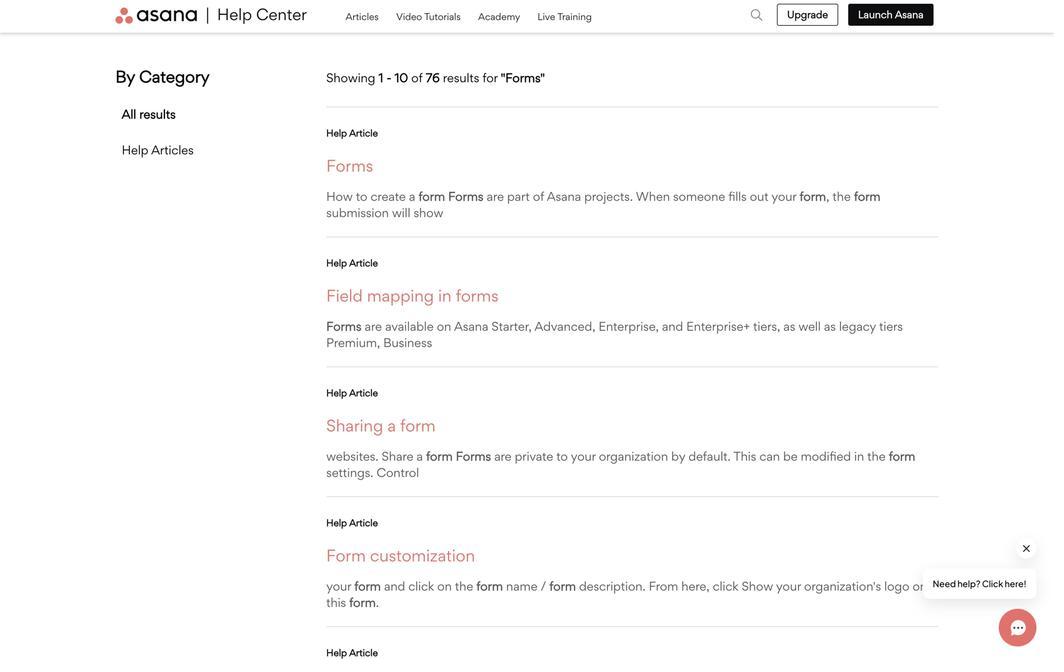 Task type: locate. For each thing, give the bounding box(es) containing it.
articles
[[346, 11, 381, 22], [151, 143, 194, 158]]

2 vertical spatial asana
[[454, 319, 489, 334]]

are left private
[[495, 449, 512, 464]]

forms up premium,
[[327, 319, 362, 334]]

projects.
[[585, 189, 634, 204]]

help article link
[[327, 643, 939, 659]]

0 horizontal spatial asana help center help center home page image
[[116, 8, 208, 24]]

article up sharing
[[349, 387, 378, 399]]

mapping
[[367, 286, 434, 306]]

articles left video
[[346, 11, 381, 22]]

1 vertical spatial of
[[533, 189, 544, 204]]

all results
[[122, 107, 176, 122]]

asana help center help center home page image
[[116, 8, 208, 24], [211, 8, 307, 24]]

showing
[[327, 70, 376, 85]]

3 help article from the top
[[327, 387, 378, 399]]

0 horizontal spatial of
[[412, 70, 423, 85]]

your right out
[[772, 189, 797, 204]]

help down 'this'
[[327, 647, 347, 659]]

description. from here, click show your organization's logo on this
[[327, 579, 928, 610]]

asana left the projects.
[[547, 189, 582, 204]]

help
[[327, 127, 347, 139], [122, 143, 149, 158], [327, 257, 347, 269], [327, 387, 347, 399], [327, 517, 347, 529], [327, 647, 347, 659]]

create
[[371, 189, 406, 204]]

article for forms
[[349, 127, 378, 139]]

1 help article from the top
[[327, 127, 378, 139]]

0 horizontal spatial results
[[139, 107, 176, 122]]

0 horizontal spatial as
[[784, 319, 796, 334]]

the right modified
[[868, 449, 886, 464]]

a
[[409, 189, 416, 204], [388, 416, 396, 436], [417, 449, 423, 464]]

and right enterprise,
[[663, 319, 684, 334]]

1 horizontal spatial click
[[713, 579, 739, 594]]

2 horizontal spatial a
[[417, 449, 423, 464]]

forms left part
[[449, 189, 484, 204]]

3 article from the top
[[349, 387, 378, 399]]

and
[[663, 319, 684, 334], [384, 579, 406, 594]]

upgrade link
[[778, 4, 839, 26]]

modified
[[801, 449, 852, 464]]

5 help article from the top
[[327, 647, 378, 659]]

help article for field mapping in forms
[[327, 257, 378, 269]]

be
[[784, 449, 798, 464]]

help article up form
[[327, 517, 378, 529]]

articles down all results link
[[151, 143, 194, 158]]

premium,
[[327, 335, 380, 350]]

are available on asana starter, advanced, enterprise, and enterprise+ tiers, as well as legacy tiers premium, business
[[327, 319, 904, 350]]

0 horizontal spatial to
[[356, 189, 368, 204]]

article down form .
[[349, 647, 378, 659]]

1 vertical spatial to
[[557, 449, 568, 464]]

help for field mapping in forms
[[327, 257, 347, 269]]

academy link
[[479, 7, 523, 25]]

on down the customization
[[438, 579, 452, 594]]

1 vertical spatial in
[[855, 449, 865, 464]]

submission
[[327, 205, 389, 220]]

1 horizontal spatial asana help center help center home page image
[[211, 8, 307, 24]]

0 horizontal spatial click
[[409, 579, 435, 594]]

0 horizontal spatial articles
[[151, 143, 194, 158]]

1 horizontal spatial in
[[855, 449, 865, 464]]

2 horizontal spatial the
[[868, 449, 886, 464]]

1 horizontal spatial to
[[557, 449, 568, 464]]

76
[[426, 70, 440, 85]]

0 vertical spatial a
[[409, 189, 416, 204]]

2 vertical spatial a
[[417, 449, 423, 464]]

help article up sharing
[[327, 387, 378, 399]]

0 vertical spatial and
[[663, 319, 684, 334]]

are left part
[[487, 189, 504, 204]]

1 vertical spatial the
[[868, 449, 886, 464]]

click inside the description. from here, click show your organization's logo on this
[[713, 579, 739, 594]]

your inside the description. from here, click show your organization's logo on this
[[777, 579, 802, 594]]

1 vertical spatial are
[[365, 319, 382, 334]]

upgrade
[[788, 8, 829, 21]]

1 horizontal spatial a
[[409, 189, 416, 204]]

1 click from the left
[[409, 579, 435, 594]]

0 vertical spatial the
[[833, 189, 852, 204]]

1 horizontal spatial the
[[833, 189, 852, 204]]

help down showing
[[327, 127, 347, 139]]

2 vertical spatial are
[[495, 449, 512, 464]]

results right 76
[[443, 70, 480, 85]]

help article up field
[[327, 257, 378, 269]]

help article down showing
[[327, 127, 378, 139]]

in inside 'websites. share a form forms are private to your organization by default. this can be modified in the form settings. control'
[[855, 449, 865, 464]]

your
[[772, 189, 797, 204], [571, 449, 596, 464], [327, 579, 351, 594], [777, 579, 802, 594]]

1 horizontal spatial and
[[663, 319, 684, 334]]

asana inside how to create a form forms are part of asana projects. when someone fills out your form , the form submission will show
[[547, 189, 582, 204]]

results
[[443, 70, 480, 85], [139, 107, 176, 122]]

the
[[833, 189, 852, 204], [868, 449, 886, 464], [455, 579, 474, 594]]

1 vertical spatial asana
[[547, 189, 582, 204]]

article up form
[[349, 517, 378, 529]]

organization
[[599, 449, 669, 464]]

the right ,
[[833, 189, 852, 204]]

results right all on the left
[[139, 107, 176, 122]]

1 horizontal spatial of
[[533, 189, 544, 204]]

1 vertical spatial a
[[388, 416, 396, 436]]

a up will
[[409, 189, 416, 204]]

article up field
[[349, 257, 378, 269]]

starter,
[[492, 319, 532, 334]]

asana down forms
[[454, 319, 489, 334]]

and down form customization
[[384, 579, 406, 594]]

tutorials
[[425, 11, 461, 22]]

2 vertical spatial the
[[455, 579, 474, 594]]

on right the logo
[[913, 579, 928, 594]]

help article for sharing a form
[[327, 387, 378, 399]]

of right part
[[533, 189, 544, 204]]

to up submission
[[356, 189, 368, 204]]

help article down form .
[[327, 647, 378, 659]]

are up premium,
[[365, 319, 382, 334]]

asana
[[896, 8, 924, 21], [547, 189, 582, 204], [454, 319, 489, 334]]

help article
[[327, 127, 378, 139], [327, 257, 378, 269], [327, 387, 378, 399], [327, 517, 378, 529], [327, 647, 378, 659]]

2 article from the top
[[349, 257, 378, 269]]

as right well
[[825, 319, 837, 334]]

0 vertical spatial are
[[487, 189, 504, 204]]

forms up how
[[327, 156, 374, 176]]

a right share
[[417, 449, 423, 464]]

are inside 'websites. share a form forms are private to your organization by default. this can be modified in the form settings. control'
[[495, 449, 512, 464]]

your inside 'websites. share a form forms are private to your organization by default. this can be modified in the form settings. control'
[[571, 449, 596, 464]]

enterprise,
[[599, 319, 659, 334]]

forms left private
[[456, 449, 491, 464]]

1
[[379, 70, 384, 85]]

0 horizontal spatial a
[[388, 416, 396, 436]]

your up 'this'
[[327, 579, 351, 594]]

form
[[419, 189, 445, 204], [800, 189, 827, 204], [855, 189, 881, 204], [400, 416, 436, 436], [426, 449, 453, 464], [889, 449, 916, 464], [355, 579, 381, 594], [477, 579, 503, 594], [550, 579, 576, 594], [350, 595, 376, 610]]

form customization
[[327, 546, 475, 566]]

form .
[[350, 595, 379, 610]]

your form and click on the form name / form
[[327, 579, 576, 594]]

the down the customization
[[455, 579, 474, 594]]

help up form
[[327, 517, 347, 529]]

legacy
[[840, 319, 877, 334]]

on
[[437, 319, 452, 334], [438, 579, 452, 594], [913, 579, 928, 594]]

4 help article from the top
[[327, 517, 378, 529]]

settings.
[[327, 465, 374, 480]]

2 help article from the top
[[327, 257, 378, 269]]

0 vertical spatial to
[[356, 189, 368, 204]]

your right private
[[571, 449, 596, 464]]

0 horizontal spatial and
[[384, 579, 406, 594]]

are
[[487, 189, 504, 204], [365, 319, 382, 334], [495, 449, 512, 464]]

article down showing
[[349, 127, 378, 139]]

help article for form customization
[[327, 517, 378, 529]]

2 click from the left
[[713, 579, 739, 594]]

1 asana help center help center home page image from the left
[[116, 8, 208, 24]]

0 vertical spatial of
[[412, 70, 423, 85]]

as
[[784, 319, 796, 334], [825, 319, 837, 334]]

0 horizontal spatial asana
[[454, 319, 489, 334]]

help for form customization
[[327, 517, 347, 529]]

control
[[377, 465, 419, 480]]

to right private
[[557, 449, 568, 464]]

all results link
[[122, 107, 176, 122]]

1 vertical spatial results
[[139, 107, 176, 122]]

showing 1 - 10 of 76 results for "forms"
[[327, 70, 545, 85]]

help up field
[[327, 257, 347, 269]]

1 horizontal spatial articles
[[346, 11, 381, 22]]

as left well
[[784, 319, 796, 334]]

click down the customization
[[409, 579, 435, 594]]

click right here,
[[713, 579, 739, 594]]

1 horizontal spatial asana
[[547, 189, 582, 204]]

1 article from the top
[[349, 127, 378, 139]]

in right modified
[[855, 449, 865, 464]]

field
[[327, 286, 363, 306]]

of right 10
[[412, 70, 423, 85]]

4 article from the top
[[349, 517, 378, 529]]

on right available
[[437, 319, 452, 334]]

academy
[[479, 11, 523, 22]]

to
[[356, 189, 368, 204], [557, 449, 568, 464]]

field mapping in forms
[[327, 286, 499, 306]]

in
[[439, 286, 452, 306], [855, 449, 865, 464]]

description.
[[580, 579, 646, 594]]

help up sharing
[[327, 387, 347, 399]]

2 horizontal spatial asana
[[896, 8, 924, 21]]

1 horizontal spatial as
[[825, 319, 837, 334]]

a up share
[[388, 416, 396, 436]]

article
[[349, 127, 378, 139], [349, 257, 378, 269], [349, 387, 378, 399], [349, 517, 378, 529], [349, 647, 378, 659]]

1 horizontal spatial results
[[443, 70, 480, 85]]

help down all on the left
[[122, 143, 149, 158]]

0 horizontal spatial the
[[455, 579, 474, 594]]

websites.
[[327, 449, 379, 464]]

on inside the description. from here, click show your organization's logo on this
[[913, 579, 928, 594]]

help for forms
[[327, 127, 347, 139]]

your right the 'show' in the bottom right of the page
[[777, 579, 802, 594]]

a inside 'websites. share a form forms are private to your organization by default. this can be modified in the form settings. control'
[[417, 449, 423, 464]]

asana right launch
[[896, 8, 924, 21]]

5 article from the top
[[349, 647, 378, 659]]

forms inside 'websites. share a form forms are private to your organization by default. this can be modified in the form settings. control'
[[456, 449, 491, 464]]

0 horizontal spatial in
[[439, 286, 452, 306]]

in left forms
[[439, 286, 452, 306]]



Task type: vqa. For each thing, say whether or not it's contained in the screenshot.
Campaign management 'LINK'
no



Task type: describe. For each thing, give the bounding box(es) containing it.
by category
[[116, 67, 210, 87]]

how to create a form forms are part of asana projects. when someone fills out your form , the form submission will show
[[327, 189, 881, 220]]

launch
[[859, 8, 893, 21]]

advanced,
[[535, 319, 596, 334]]

can
[[760, 449, 781, 464]]

launch asana
[[859, 8, 924, 21]]

live
[[538, 11, 556, 22]]

video
[[396, 11, 422, 22]]

click for show
[[713, 579, 739, 594]]

when
[[636, 189, 671, 204]]

of inside how to create a form forms are part of asana projects. when someone fills out your form , the form submission will show
[[533, 189, 544, 204]]

click for on
[[409, 579, 435, 594]]

how
[[327, 189, 353, 204]]

asana inside are available on asana starter, advanced, enterprise, and enterprise+ tiers, as well as legacy tiers premium, business
[[454, 319, 489, 334]]

business
[[384, 335, 433, 350]]

form
[[327, 546, 366, 566]]

launch asana link
[[849, 4, 934, 26]]

available
[[385, 319, 434, 334]]

on inside are available on asana starter, advanced, enterprise, and enterprise+ tiers, as well as legacy tiers premium, business
[[437, 319, 452, 334]]

training
[[558, 11, 592, 22]]

forms inside how to create a form forms are part of asana projects. when someone fills out your form , the form submission will show
[[449, 189, 484, 204]]

websites. share a form forms are private to your organization by default. this can be modified in the form settings. control
[[327, 449, 916, 480]]

by
[[116, 67, 135, 87]]

0 vertical spatial asana
[[896, 8, 924, 21]]

share
[[382, 449, 414, 464]]

-
[[387, 70, 392, 85]]

sharing
[[327, 416, 384, 436]]

for
[[483, 70, 498, 85]]

article for form customization
[[349, 517, 378, 529]]

default.
[[689, 449, 731, 464]]

0 vertical spatial in
[[439, 286, 452, 306]]

help articles
[[122, 143, 194, 158]]

customization
[[370, 546, 475, 566]]

10
[[395, 70, 408, 85]]

show
[[414, 205, 444, 220]]

0 vertical spatial results
[[443, 70, 480, 85]]

help for sharing a form
[[327, 387, 347, 399]]

your inside how to create a form forms are part of asana projects. when someone fills out your form , the form submission will show
[[772, 189, 797, 204]]

this
[[327, 595, 346, 610]]

enterprise+
[[687, 319, 751, 334]]

articles link
[[346, 7, 381, 25]]

name
[[507, 579, 538, 594]]

article for field mapping in forms
[[349, 257, 378, 269]]

forms
[[456, 286, 499, 306]]

all
[[122, 107, 136, 122]]

/
[[541, 579, 547, 594]]

to inside 'websites. share a form forms are private to your organization by default. this can be modified in the form settings. control'
[[557, 449, 568, 464]]

help article for forms
[[327, 127, 378, 139]]

private
[[515, 449, 554, 464]]

tiers,
[[754, 319, 781, 334]]

1 vertical spatial and
[[384, 579, 406, 594]]

will
[[392, 205, 411, 220]]

"forms"
[[501, 70, 545, 85]]

this
[[734, 449, 757, 464]]

.
[[376, 595, 379, 610]]

a inside how to create a form forms are part of asana projects. when someone fills out your form , the form submission will show
[[409, 189, 416, 204]]

organization's
[[805, 579, 882, 594]]

logo
[[885, 579, 910, 594]]

by
[[672, 449, 686, 464]]

live training link
[[538, 7, 592, 25]]

1 as from the left
[[784, 319, 796, 334]]

help articles link
[[122, 143, 194, 158]]

live training
[[538, 11, 592, 22]]

from
[[649, 579, 679, 594]]

video tutorials link
[[396, 7, 463, 25]]

category
[[139, 67, 210, 87]]

article for sharing a form
[[349, 387, 378, 399]]

0 vertical spatial articles
[[346, 11, 381, 22]]

2 as from the left
[[825, 319, 837, 334]]

to inside how to create a form forms are part of asana projects. when someone fills out your form , the form submission will show
[[356, 189, 368, 204]]

well
[[799, 319, 821, 334]]

here,
[[682, 579, 710, 594]]

,
[[827, 189, 830, 204]]

and inside are available on asana starter, advanced, enterprise, and enterprise+ tiers, as well as legacy tiers premium, business
[[663, 319, 684, 334]]

the inside how to create a form forms are part of asana projects. when someone fills out your form , the form submission will show
[[833, 189, 852, 204]]

someone
[[674, 189, 726, 204]]

tiers
[[880, 319, 904, 334]]

fills
[[729, 189, 747, 204]]

part
[[508, 189, 530, 204]]

the inside 'websites. share a form forms are private to your organization by default. this can be modified in the form settings. control'
[[868, 449, 886, 464]]

out
[[750, 189, 769, 204]]

1 vertical spatial articles
[[151, 143, 194, 158]]

are inside how to create a form forms are part of asana projects. when someone fills out your form , the form submission will show
[[487, 189, 504, 204]]

are inside are available on asana starter, advanced, enterprise, and enterprise+ tiers, as well as legacy tiers premium, business
[[365, 319, 382, 334]]

2 asana help center help center home page image from the left
[[211, 8, 307, 24]]

video tutorials
[[396, 11, 463, 22]]

sharing a form
[[327, 416, 436, 436]]

show
[[742, 579, 774, 594]]



